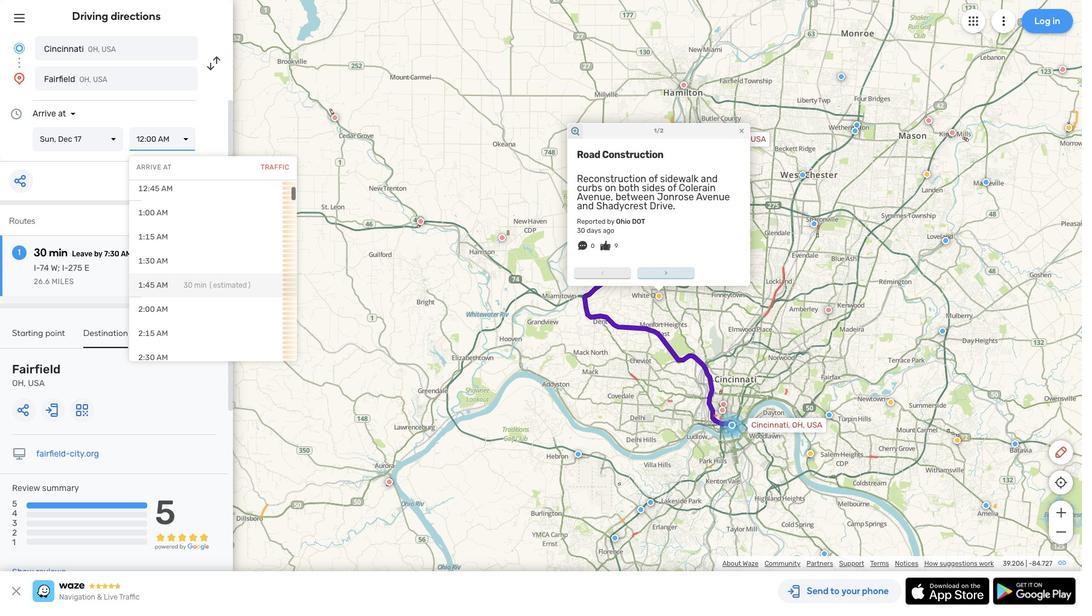 Task type: locate. For each thing, give the bounding box(es) containing it.
min
[[49, 246, 68, 260], [194, 281, 207, 290]]

0 horizontal spatial 1
[[12, 538, 16, 548]]

e
[[84, 263, 90, 273]]

oh, right cincinnati at the left of page
[[88, 45, 100, 54]]

0 horizontal spatial 30
[[34, 246, 47, 260]]

i-74 w; i-275 e 26.6 miles
[[34, 263, 90, 286]]

0 vertical spatial fairfield
[[44, 74, 75, 85]]

am for 2:30 am
[[157, 353, 168, 362]]

2
[[12, 528, 17, 539]]

1 horizontal spatial i-
[[62, 263, 68, 273]]

am right 2:00
[[157, 305, 168, 314]]

0 horizontal spatial 5
[[12, 499, 17, 510]]

police image
[[838, 73, 845, 80], [852, 127, 859, 135], [799, 171, 806, 179], [983, 179, 990, 186], [939, 328, 946, 335], [826, 412, 833, 419], [1012, 441, 1019, 448], [575, 451, 582, 458], [983, 502, 990, 509], [637, 506, 645, 514], [821, 551, 828, 558]]

min inside 1:45 am "option"
[[194, 281, 207, 290]]

0 vertical spatial by
[[607, 218, 615, 226]]

×
[[739, 125, 745, 136]]

am
[[158, 135, 170, 144], [161, 184, 173, 193], [157, 208, 168, 217], [157, 232, 168, 241], [121, 250, 132, 258], [157, 257, 168, 266], [157, 281, 168, 290], [157, 305, 168, 314], [157, 329, 168, 338], [157, 353, 168, 362]]

fairfield oh, usa down cincinnati oh, usa
[[44, 74, 107, 85]]

1 down 3 at the bottom left of page
[[12, 538, 16, 548]]

fairfield oh, usa down "starting point" button
[[12, 362, 61, 389]]

arrive up the 12:45
[[136, 164, 162, 172]]

39.206 | -84.727
[[1003, 560, 1053, 568]]

of up between
[[649, 173, 658, 185]]

fairfield
[[44, 74, 75, 85], [12, 362, 61, 377]]

by inside 30 min leave by 7:30 am
[[94, 250, 102, 258]]

0 vertical spatial 30
[[577, 227, 585, 235]]

waze
[[743, 560, 759, 568]]

30 inside 1:45 am "option"
[[184, 281, 192, 290]]

directions
[[111, 10, 161, 23]]

min up w;
[[49, 246, 68, 260]]

0 horizontal spatial traffic
[[119, 593, 140, 602]]

1:00 am option
[[129, 201, 297, 225]]

2:15
[[138, 329, 155, 338]]

12:45 am option
[[129, 177, 297, 201]]

1:45
[[138, 281, 155, 290]]

oh,
[[88, 45, 100, 54], [79, 75, 91, 84], [736, 135, 749, 144], [12, 378, 26, 389], [792, 421, 805, 430]]

7:30
[[104, 250, 119, 258]]

am inside "option"
[[157, 281, 168, 290]]

and
[[701, 173, 718, 185], [577, 200, 594, 212]]

fairfield down "starting point" button
[[12, 362, 61, 377]]

1 horizontal spatial 5
[[155, 493, 176, 533]]

1 down the routes
[[18, 247, 21, 258]]

clock image
[[9, 107, 24, 121]]

by
[[607, 218, 615, 226], [94, 250, 102, 258]]

summary
[[42, 484, 79, 494]]

about waze community partners support terms notices how suggestions work
[[723, 560, 994, 568]]

cincinnati oh, usa
[[44, 44, 116, 54]]

4
[[12, 509, 17, 519]]

5
[[155, 493, 176, 533], [12, 499, 17, 510]]

0 vertical spatial at
[[58, 109, 66, 119]]

30
[[577, 227, 585, 235], [34, 246, 47, 260], [184, 281, 192, 290]]

i-
[[34, 263, 40, 273], [62, 263, 68, 273]]

5 for 5 4 3 2 1
[[12, 499, 17, 510]]

0 vertical spatial min
[[49, 246, 68, 260]]

point
[[45, 328, 65, 339]]

am for 1:30 am
[[157, 257, 168, 266]]

hazard image
[[954, 437, 961, 444]]

30 inside the reconstruction of sidewalk and curbs on both sides of colerain avenue, between jonrose avenue and shadycrest drive. reported by ohio dot 30 days ago
[[577, 227, 585, 235]]

1 horizontal spatial arrive
[[136, 164, 162, 172]]

1 vertical spatial at
[[163, 164, 172, 172]]

3
[[12, 519, 17, 529]]

dec
[[58, 135, 72, 144]]

oh, right the cincinnati,
[[792, 421, 805, 430]]

chevron right image
[[661, 268, 671, 278]]

am inside 30 min leave by 7:30 am
[[121, 250, 132, 258]]

usa down cincinnati oh, usa
[[93, 75, 107, 84]]

5 inside 5 4 3 2 1
[[12, 499, 17, 510]]

0 vertical spatial and
[[701, 173, 718, 185]]

1 horizontal spatial and
[[701, 173, 718, 185]]

am inside "option"
[[157, 257, 168, 266]]

notices
[[895, 560, 919, 568]]

fairfield down cincinnati at the left of page
[[44, 74, 75, 85]]

reported
[[577, 218, 606, 226]]

fairfield oh, usa
[[44, 74, 107, 85], [12, 362, 61, 389]]

1:45 am option
[[129, 273, 297, 298]]

between
[[616, 191, 655, 203]]

am for 2:15 am
[[157, 329, 168, 338]]

partners link
[[807, 560, 833, 568]]

am for 1:00 am
[[157, 208, 168, 217]]

destination
[[83, 328, 128, 339]]

and up avenue
[[701, 173, 718, 185]]

am inside 'option'
[[157, 353, 168, 362]]

1:15
[[138, 232, 155, 241]]

oh, right fairfield,
[[736, 135, 749, 144]]

1 vertical spatial arrive
[[136, 164, 162, 172]]

0 horizontal spatial min
[[49, 246, 68, 260]]

2:30 am
[[138, 353, 168, 362]]

at up sun, dec 17
[[58, 109, 66, 119]]

avenue,
[[577, 191, 613, 203]]

am right 1:15
[[157, 232, 168, 241]]

1 vertical spatial by
[[94, 250, 102, 258]]

notices link
[[895, 560, 919, 568]]

am right 12:00
[[158, 135, 170, 144]]

am right "1:00"
[[157, 208, 168, 217]]

am inside list box
[[158, 135, 170, 144]]

show
[[12, 567, 34, 578]]

of
[[649, 173, 658, 185], [668, 182, 677, 194]]

30 min (estimated)
[[184, 281, 252, 290]]

am for 12:45 am
[[161, 184, 173, 193]]

12:00 am
[[136, 135, 170, 144]]

1 horizontal spatial traffic
[[261, 164, 290, 172]]

2 vertical spatial 30
[[184, 281, 192, 290]]

at up 12:45 am
[[163, 164, 172, 172]]

0 horizontal spatial i-
[[34, 263, 40, 273]]

jonrose
[[657, 191, 694, 203]]

5 4 3 2 1
[[12, 499, 17, 548]]

12:00 am list box
[[129, 127, 196, 152]]

arrive at up the "sun,"
[[33, 109, 66, 119]]

1 horizontal spatial arrive at
[[136, 164, 172, 172]]

0 vertical spatial arrive
[[33, 109, 56, 119]]

9
[[615, 243, 618, 250]]

1 horizontal spatial by
[[607, 218, 615, 226]]

and up the reported
[[577, 200, 594, 212]]

0 horizontal spatial arrive at
[[33, 109, 66, 119]]

link image
[[1058, 558, 1067, 568]]

1 vertical spatial and
[[577, 200, 594, 212]]

1 vertical spatial 1
[[12, 538, 16, 548]]

&
[[97, 593, 102, 602]]

usa right × link
[[751, 135, 766, 144]]

i- right w;
[[62, 263, 68, 273]]

1 horizontal spatial of
[[668, 182, 677, 194]]

0 vertical spatial arrive at
[[33, 109, 66, 119]]

am for 2:00 am
[[157, 305, 168, 314]]

support
[[839, 560, 864, 568]]

i- up 26.6
[[34, 263, 40, 273]]

police image
[[854, 121, 861, 129], [811, 220, 818, 228], [942, 237, 950, 244], [647, 499, 654, 506], [611, 535, 619, 542]]

am right 2:15
[[157, 329, 168, 338]]

1 vertical spatial min
[[194, 281, 207, 290]]

1 horizontal spatial 30
[[184, 281, 192, 290]]

1 vertical spatial fairfield
[[12, 362, 61, 377]]

am right '1:45'
[[157, 281, 168, 290]]

1
[[18, 247, 21, 258], [12, 538, 16, 548]]

by up ago
[[607, 218, 615, 226]]

30 left days
[[577, 227, 585, 235]]

usa down driving directions
[[102, 45, 116, 54]]

road closed image
[[680, 81, 688, 89], [331, 114, 339, 121], [949, 129, 956, 136], [417, 218, 424, 225], [499, 234, 506, 241], [720, 401, 727, 408], [719, 407, 726, 414]]

0 vertical spatial 1
[[18, 247, 21, 258]]

30 up 74
[[34, 246, 47, 260]]

arrive up the "sun,"
[[33, 109, 56, 119]]

terms
[[870, 560, 889, 568]]

reconstruction of sidewalk and curbs on both sides of colerain avenue, between jonrose avenue and shadycrest drive. reported by ohio dot 30 days ago
[[577, 173, 730, 235]]

road closed image
[[1059, 66, 1067, 73], [925, 117, 933, 124], [825, 307, 832, 314], [386, 479, 393, 486]]

1 horizontal spatial min
[[194, 281, 207, 290]]

am right 1:30 at left top
[[157, 257, 168, 266]]

1 vertical spatial 30
[[34, 246, 47, 260]]

cincinnati, oh, usa
[[752, 421, 823, 430]]

curbs
[[577, 182, 603, 194]]

chevron left image
[[598, 268, 608, 278]]

30 down 1:30 am "option"
[[184, 281, 192, 290]]

cincinnati,
[[752, 421, 790, 430]]

days
[[587, 227, 601, 235]]

usa
[[102, 45, 116, 54], [93, 75, 107, 84], [751, 135, 766, 144], [28, 378, 45, 389], [807, 421, 823, 430]]

zoom in image
[[1054, 506, 1069, 520]]

construction
[[602, 149, 664, 161]]

1 vertical spatial arrive at
[[136, 164, 172, 172]]

2 horizontal spatial 30
[[577, 227, 585, 235]]

am right 2:30
[[157, 353, 168, 362]]

location image
[[12, 71, 27, 86]]

sidewalk
[[660, 173, 699, 185]]

fairfield-city.org
[[36, 449, 99, 459]]

terms link
[[870, 560, 889, 568]]

30 for 30 min (estimated)
[[184, 281, 192, 290]]

w;
[[51, 263, 60, 273]]

starting point button
[[12, 328, 65, 347]]

am inside option
[[157, 208, 168, 217]]

am right 7:30
[[121, 250, 132, 258]]

both
[[619, 182, 640, 194]]

am for 1:45 am
[[157, 281, 168, 290]]

am right the 12:45
[[161, 184, 173, 193]]

of right sides
[[668, 182, 677, 194]]

0 horizontal spatial by
[[94, 250, 102, 258]]

arrive
[[33, 109, 56, 119], [136, 164, 162, 172]]

min up 2:00 am option
[[194, 281, 207, 290]]

0 horizontal spatial arrive
[[33, 109, 56, 119]]

review
[[12, 484, 40, 494]]

arrive at up 12:45 am
[[136, 164, 172, 172]]

by left 7:30
[[94, 250, 102, 258]]

hazard image
[[1065, 124, 1073, 132], [924, 171, 931, 178], [887, 399, 895, 406], [807, 450, 814, 458]]



Task type: describe. For each thing, give the bounding box(es) containing it.
fairfield, oh, usa
[[703, 135, 766, 144]]

-
[[1029, 560, 1032, 568]]

0 horizontal spatial at
[[58, 109, 66, 119]]

74
[[40, 263, 49, 273]]

× link
[[736, 125, 747, 136]]

2:30
[[138, 353, 155, 362]]

pencil image
[[1054, 445, 1068, 460]]

275
[[68, 263, 82, 273]]

suggestions
[[940, 560, 978, 568]]

0 vertical spatial traffic
[[261, 164, 290, 172]]

driving
[[72, 10, 108, 23]]

sun,
[[40, 135, 56, 144]]

routes
[[9, 216, 35, 226]]

39.206
[[1003, 560, 1024, 568]]

1 horizontal spatial 1
[[18, 247, 21, 258]]

12:45
[[138, 184, 160, 193]]

ago
[[603, 227, 614, 235]]

partners
[[807, 560, 833, 568]]

city.org
[[70, 449, 99, 459]]

shadycrest
[[596, 200, 648, 212]]

leave
[[72, 250, 93, 258]]

2:15 am option
[[129, 322, 297, 346]]

road
[[577, 149, 600, 161]]

work
[[979, 560, 994, 568]]

|
[[1026, 560, 1027, 568]]

1:45 am
[[138, 281, 168, 290]]

reconstruction
[[577, 173, 647, 185]]

x image
[[9, 584, 24, 599]]

2:15 am
[[138, 329, 168, 338]]

2:00 am
[[138, 305, 168, 314]]

0 horizontal spatial and
[[577, 200, 594, 212]]

navigation
[[59, 593, 95, 602]]

usa inside cincinnati oh, usa
[[102, 45, 116, 54]]

oh, down "starting point" button
[[12, 378, 26, 389]]

am for 12:00 am
[[158, 135, 170, 144]]

current location image
[[12, 41, 27, 56]]

computer image
[[12, 447, 27, 462]]

1 vertical spatial fairfield oh, usa
[[12, 362, 61, 389]]

17
[[74, 135, 82, 144]]

sun, dec 17 list box
[[33, 127, 123, 152]]

1 i- from the left
[[34, 263, 40, 273]]

12:45 am
[[138, 184, 173, 193]]

5 for 5
[[155, 493, 176, 533]]

30 for 30 min leave by 7:30 am
[[34, 246, 47, 260]]

zoom out image
[[1054, 525, 1069, 540]]

1:30
[[138, 257, 155, 266]]

2 i- from the left
[[62, 263, 68, 273]]

avenue
[[696, 191, 730, 203]]

road construction
[[577, 149, 664, 161]]

30 min leave by 7:30 am
[[34, 246, 132, 260]]

on
[[605, 182, 616, 194]]

reviews
[[36, 567, 66, 578]]

2:30 am option
[[129, 346, 297, 370]]

sun, dec 17
[[40, 135, 82, 144]]

fairfield,
[[703, 135, 734, 144]]

show reviews
[[12, 567, 66, 578]]

am for 1:15 am
[[157, 232, 168, 241]]

about
[[723, 560, 741, 568]]

0
[[591, 243, 595, 250]]

1 vertical spatial traffic
[[119, 593, 140, 602]]

review summary
[[12, 484, 79, 494]]

colerain
[[679, 182, 716, 194]]

oh, inside cincinnati oh, usa
[[88, 45, 100, 54]]

1 horizontal spatial at
[[163, 164, 172, 172]]

driving directions
[[72, 10, 161, 23]]

2:00 am option
[[129, 298, 297, 322]]

usa down "starting point" button
[[28, 378, 45, 389]]

live
[[104, 593, 118, 602]]

0 vertical spatial fairfield oh, usa
[[44, 74, 107, 85]]

cincinnati
[[44, 44, 84, 54]]

1:15 am option
[[129, 225, 297, 249]]

ohio
[[616, 218, 631, 226]]

min for 30 min (estimated)
[[194, 281, 207, 290]]

about waze link
[[723, 560, 759, 568]]

84.727
[[1032, 560, 1053, 568]]

starting
[[12, 328, 43, 339]]

12:00
[[136, 135, 156, 144]]

how suggestions work link
[[925, 560, 994, 568]]

fairfield-
[[36, 449, 70, 459]]

oh, down cincinnati oh, usa
[[79, 75, 91, 84]]

0 horizontal spatial of
[[649, 173, 658, 185]]

starting point
[[12, 328, 65, 339]]

sides
[[642, 182, 665, 194]]

fairfield-city.org link
[[36, 449, 99, 459]]

how
[[925, 560, 938, 568]]

drive.
[[650, 200, 676, 212]]

(estimated)
[[209, 281, 252, 290]]

1 inside 5 4 3 2 1
[[12, 538, 16, 548]]

destination button
[[83, 328, 128, 348]]

1:00 am
[[138, 208, 168, 217]]

community link
[[765, 560, 801, 568]]

by inside the reconstruction of sidewalk and curbs on both sides of colerain avenue, between jonrose avenue and shadycrest drive. reported by ohio dot 30 days ago
[[607, 218, 615, 226]]

usa right the cincinnati,
[[807, 421, 823, 430]]

miles
[[52, 278, 74, 286]]

navigation & live traffic
[[59, 593, 140, 602]]

min for 30 min leave by 7:30 am
[[49, 246, 68, 260]]

1:15 am
[[138, 232, 168, 241]]

1:30 am option
[[129, 249, 297, 273]]

26.6
[[34, 278, 50, 286]]

2:00
[[138, 305, 155, 314]]



Task type: vqa. For each thing, say whether or not it's contained in the screenshot.
point
yes



